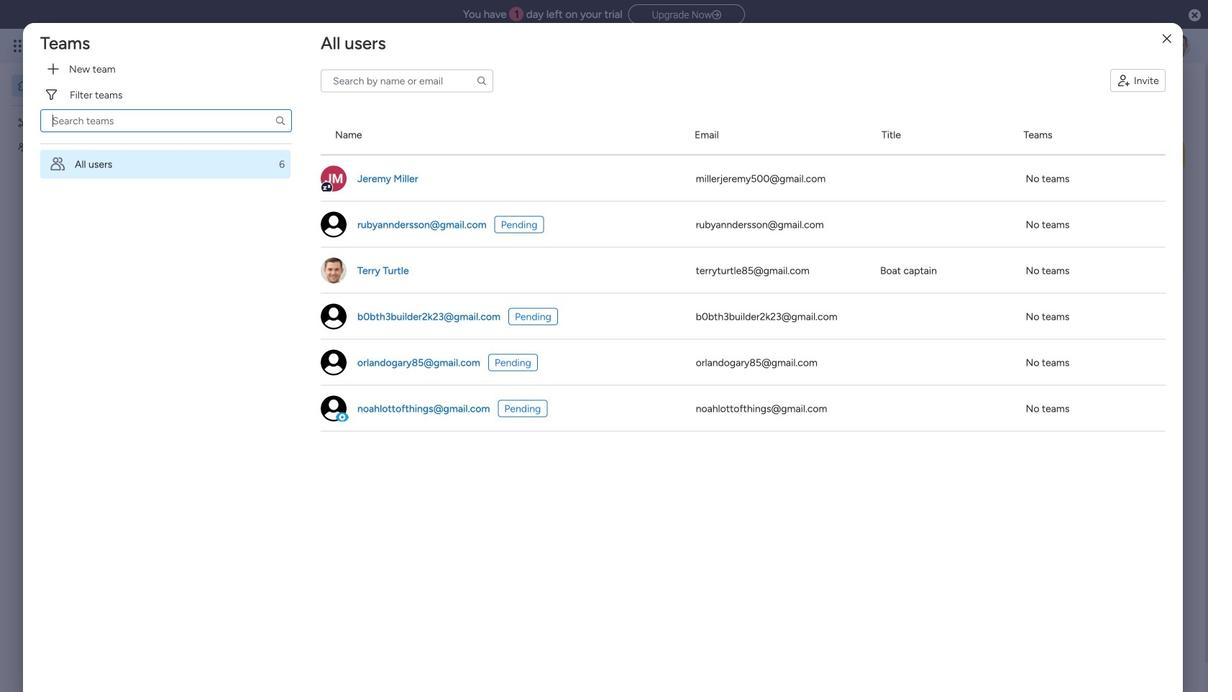 Task type: vqa. For each thing, say whether or not it's contained in the screenshot.
Team
no



Task type: describe. For each thing, give the bounding box(es) containing it.
search image
[[476, 75, 488, 87]]

terry turtle image
[[1169, 35, 1192, 58]]

4 row from the top
[[321, 248, 1166, 294]]

3 row from the top
[[321, 202, 1166, 248]]

2 row from the top
[[321, 156, 1166, 202]]

terry turtle image
[[321, 258, 347, 284]]

close image
[[1163, 34, 1172, 44]]

dapulse close image
[[1190, 8, 1202, 23]]

1 row from the top
[[321, 115, 1166, 156]]

Search teams search field
[[40, 109, 292, 132]]

noahlottofthings@gmail.com image
[[321, 396, 347, 422]]



Task type: locate. For each thing, give the bounding box(es) containing it.
search image
[[275, 115, 286, 127]]

monday code is now live - secured infrastructure with seamless integration to monday.com. hosting your apps is now easier than ever. image
[[218, 132, 1186, 286]]

None search field
[[321, 69, 494, 92], [40, 109, 292, 132], [321, 69, 494, 92], [40, 109, 292, 132]]

build something awesome image
[[649, 372, 814, 470]]

row
[[321, 115, 1166, 156], [321, 156, 1166, 202], [321, 202, 1166, 248], [321, 248, 1166, 294], [321, 294, 1166, 340], [321, 340, 1166, 386], [321, 386, 1166, 432]]

5 row from the top
[[321, 294, 1166, 340]]

grid
[[321, 115, 1166, 693]]

jeremy miller image
[[321, 166, 347, 192]]

6 row from the top
[[321, 340, 1166, 386]]

b0bth3builder2k23@gmail.com image
[[321, 304, 347, 330]]

7 row from the top
[[321, 386, 1166, 432]]

row group
[[321, 156, 1166, 432]]

select product image
[[13, 39, 27, 53]]

dapulse rightstroke image
[[712, 10, 722, 21]]

Search by name or email search field
[[321, 69, 494, 92]]

option
[[40, 150, 291, 179]]

orlandogary85@gmail.com image
[[321, 350, 347, 376]]

rubyanndersson@gmail.com image
[[321, 212, 347, 238]]



